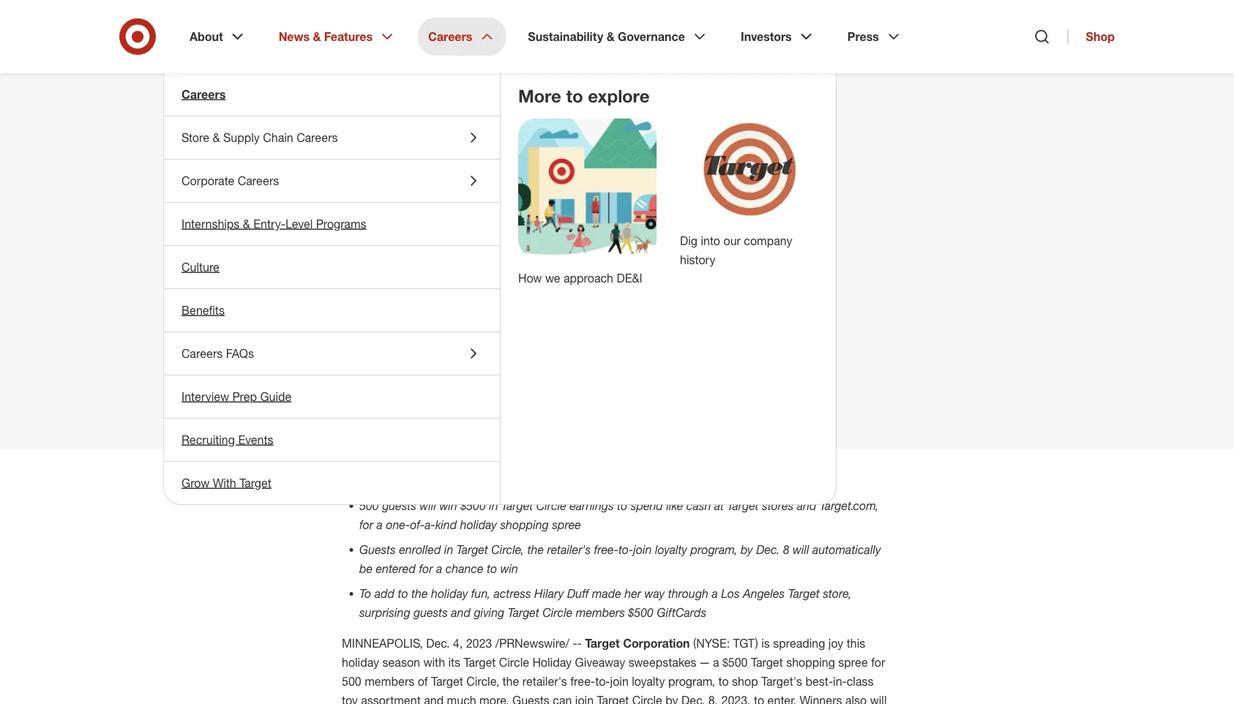 Task type: vqa. For each thing, say whether or not it's contained in the screenshot.
Our
yes



Task type: locate. For each thing, give the bounding box(es) containing it.
by left 8
[[741, 542, 753, 557]]

target right its
[[464, 655, 496, 669]]

retailer's up the can
[[522, 674, 567, 688]]

0 vertical spatial shopping
[[500, 518, 549, 532]]

circle left earnings
[[536, 499, 566, 513]]

and right stores
[[797, 499, 817, 513]]

0 horizontal spatial $500
[[461, 499, 486, 513]]

/prnewswire/
[[495, 636, 569, 650]]

circle inside the (nyse: tgt) is spreading joy this holiday season with its target circle holiday giveaway sweepstakes — a
[[499, 655, 529, 669]]

with down the announces
[[368, 249, 439, 292]]

for inside the in target circle earnings to spend like cash at target stores and target.com, for a one-of-a-kind holiday shopping spree
[[359, 518, 373, 532]]

members up assortment
[[365, 674, 415, 688]]

approach
[[564, 271, 613, 285]]

2 vertical spatial press
[[198, 171, 252, 186]]

how
[[518, 271, 542, 285]]

and down of
[[424, 693, 444, 704]]

to- down the (nyse: tgt) is spreading joy this holiday season with its target circle holiday giveaway sweepstakes — a
[[595, 674, 610, 688]]

1 vertical spatial 4,
[[453, 636, 463, 650]]

retailer's inside target shopping spree for 500 members of target circle, the retailer's free-to-join loyalty program, to shop target's best-in-class toy assortment and much more. guests can join target circle by
[[522, 674, 567, 688]]

0 horizontal spatial win
[[440, 499, 457, 513]]

members
[[576, 605, 625, 620], [365, 674, 415, 688]]

(nyse: tgt) is spreading joy this holiday season with its target circle holiday giveaway sweepstakes — a
[[342, 636, 865, 669]]

will up a-
[[420, 499, 436, 513]]

link
[[231, 387, 250, 401]]

2 horizontal spatial $500
[[722, 655, 748, 669]]

join down the in target circle earnings to spend like cash at target stores and target.com, for a one-of-a-kind holiday shopping spree
[[633, 542, 652, 557]]

target up target shopping spree for 500 members of target circle, the retailer's free-to-join loyalty program, to shop target's best-in-class toy assortment and much more. guests can join target circle by
[[585, 636, 620, 650]]

4,
[[217, 355, 224, 366], [453, 636, 463, 650]]

1 vertical spatial win
[[500, 561, 518, 576]]

1 vertical spatial to-
[[595, 674, 610, 688]]

1 horizontal spatial spree
[[838, 655, 868, 669]]

dec. right the ,
[[426, 636, 450, 650]]

benefits
[[182, 303, 225, 317]]

chance
[[446, 561, 484, 576]]

4, up its
[[453, 636, 463, 650]]

join right the can
[[575, 693, 594, 704]]

0 vertical spatial press link
[[837, 18, 913, 56]]

2 vertical spatial holiday
[[342, 655, 379, 669]]

0 vertical spatial press
[[848, 29, 879, 44]]

loyalty
[[655, 542, 687, 557], [632, 674, 665, 688]]

for inside will automatically be entered for a chance to win
[[419, 561, 433, 576]]

0 vertical spatial guests
[[359, 542, 396, 557]]

0 horizontal spatial spree
[[552, 518, 581, 532]]

holiday down chance
[[431, 586, 468, 601]]

circle down minneapolis , dec. 4, 2023 /prnewswire/ -- target corporation
[[499, 655, 529, 669]]

of-
[[410, 518, 425, 532]]

$500 down her
[[628, 605, 654, 620]]

0 vertical spatial members
[[576, 605, 625, 620]]

win
[[440, 499, 457, 513], [500, 561, 518, 576]]

0 vertical spatial 2023
[[226, 355, 246, 366]]

holiday inside the (nyse: tgt) is spreading joy this holiday season with its target circle holiday giveaway sweepstakes — a
[[532, 655, 572, 669]]

and inside made her way through a los angeles target store, surprising guests and giving target circle members
[[451, 605, 471, 620]]

0 horizontal spatial 4,
[[217, 355, 224, 366]]

0 vertical spatial the
[[527, 542, 544, 557]]

2 - from the left
[[577, 636, 582, 650]]

spree up the guests enrolled in target circle, the retailer's free-to-join loyalty program, by dec. 8
[[552, 518, 581, 532]]

& right store
[[213, 130, 220, 145]]

the down entered
[[411, 586, 428, 601]]

free- down the in target circle earnings to spend like cash at target stores and target.com, for a one-of-a-kind holiday shopping spree
[[594, 542, 619, 557]]

supply
[[223, 130, 260, 145]]

circle inside made her way through a los angeles target store, surprising guests and giving target circle members
[[543, 605, 573, 620]]

a left chance
[[436, 561, 442, 576]]

in target circle earnings to spend like cash at target stores and target.com, for a one-of-a-kind holiday shopping spree
[[359, 499, 879, 532]]

circle down sweepstakes
[[632, 693, 662, 704]]

like
[[666, 499, 683, 513]]

0 vertical spatial dec.
[[756, 542, 780, 557]]

4, right dec
[[217, 355, 224, 366]]

features
[[324, 29, 373, 44]]

shop
[[732, 674, 758, 688]]

help
[[449, 249, 525, 292]]

1 vertical spatial holiday
[[532, 655, 572, 669]]

from
[[535, 249, 613, 292]]

news
[[279, 29, 310, 44]]

will right 8
[[793, 542, 809, 557]]

members inside made her way through a los angeles target store, surprising guests and giving target circle members
[[576, 605, 625, 620]]

at
[[714, 499, 724, 513]]

& left governance
[[607, 29, 615, 44]]

& right news in the top of the page
[[313, 29, 321, 44]]

the up actress
[[527, 542, 544, 557]]

1 vertical spatial holiday
[[431, 586, 468, 601]]

0 horizontal spatial to-
[[595, 674, 610, 688]]

1 vertical spatial 500
[[342, 674, 361, 688]]

will inside will automatically be entered for a chance to win
[[793, 542, 809, 557]]

to
[[566, 85, 583, 107], [253, 387, 265, 401], [617, 499, 628, 513], [487, 561, 497, 576], [398, 586, 408, 601], [718, 674, 729, 688]]

0 horizontal spatial will
[[420, 499, 436, 513]]

dec. left 8
[[756, 542, 780, 557]]

2 horizontal spatial for
[[871, 655, 885, 669]]

a inside the in target circle earnings to spend like cash at target stores and target.com, for a one-of-a-kind holiday shopping spree
[[377, 518, 383, 532]]

surprising
[[359, 605, 410, 620]]

a left one-
[[377, 518, 383, 532]]

holiday right kind
[[460, 518, 497, 532]]

circle, up actress
[[491, 542, 524, 557]]

for down the enrolled
[[419, 561, 433, 576]]

with
[[213, 476, 236, 490]]

0 horizontal spatial the
[[411, 586, 428, 601]]

1 vertical spatial shopping
[[786, 655, 835, 669]]

press inside "site navigation" element
[[848, 29, 879, 44]]

spreading
[[773, 636, 825, 650]]

by down sweepstakes
[[666, 693, 678, 704]]

store & supply chain careers
[[182, 130, 338, 145]]

0 vertical spatial 500
[[359, 499, 379, 513]]

shopping up the best-
[[786, 655, 835, 669]]

guests
[[382, 499, 416, 513], [414, 605, 448, 620]]

1 vertical spatial giveaway
[[575, 655, 625, 669]]

press
[[848, 29, 879, 44], [255, 120, 286, 134], [198, 171, 252, 186]]

0 vertical spatial guests
[[382, 499, 416, 513]]

2023 right dec
[[226, 355, 246, 366]]

1 vertical spatial dec.
[[426, 636, 450, 650]]

500 up toy
[[342, 674, 361, 688]]

programs
[[316, 217, 366, 231]]

store & supply chain careers link
[[164, 116, 500, 159]]

hilary down the how we approach de&i link
[[526, 293, 624, 336]]

guests up be
[[359, 542, 396, 557]]

sustainability & governance link
[[518, 18, 719, 56]]

0 vertical spatial will
[[420, 499, 436, 513]]

loyalty down like
[[655, 542, 687, 557]]

1 vertical spatial loyalty
[[632, 674, 665, 688]]

and inside the in target circle earnings to spend like cash at target stores and target.com, for a one-of-a-kind holiday shopping spree
[[797, 499, 817, 513]]

to- down the in target circle earnings to spend like cash at target stores and target.com, for a one-of-a-kind holiday shopping spree
[[619, 542, 633, 557]]

1 horizontal spatial 2023
[[466, 636, 492, 650]]

a left los at the right of the page
[[712, 586, 718, 601]]

500 up be
[[359, 499, 379, 513]]

add
[[375, 586, 395, 601]]

copy link to share button
[[198, 385, 323, 403]]

holiday up from
[[510, 205, 635, 248]]

2 vertical spatial join
[[575, 693, 594, 704]]

program, down at
[[691, 542, 738, 557]]

holiday down minneapolis
[[342, 655, 379, 669]]

0 vertical spatial holiday
[[460, 518, 497, 532]]

join down the (nyse: tgt) is spreading joy this holiday season with its target circle holiday giveaway sweepstakes — a
[[610, 674, 629, 688]]

internships & entry-level programs
[[182, 217, 366, 231]]

los
[[721, 586, 740, 601]]

shop link
[[1068, 29, 1115, 44]]

circle
[[536, 499, 566, 513], [543, 605, 573, 620], [499, 655, 529, 669], [632, 693, 662, 704]]

with inside target announces holiday giveaway with help from actress and singer hilary duff
[[368, 249, 439, 292]]

0 vertical spatial join
[[633, 542, 652, 557]]

0 horizontal spatial dec.
[[426, 636, 450, 650]]

a right —
[[713, 655, 719, 669]]

with left its
[[423, 655, 445, 669]]

,
[[420, 636, 423, 650]]

0 vertical spatial retailer's
[[547, 542, 591, 557]]

made
[[592, 586, 621, 601]]

in
[[489, 499, 498, 513], [444, 542, 453, 557]]

actress
[[494, 586, 531, 601]]

faqs
[[226, 346, 254, 361]]

careers
[[428, 29, 472, 44], [182, 87, 226, 101], [297, 130, 338, 145], [238, 173, 279, 188], [182, 346, 223, 361]]

giving
[[474, 605, 505, 620]]

for
[[359, 518, 373, 532], [419, 561, 433, 576], [871, 655, 885, 669]]

& left entry-
[[243, 217, 250, 231]]

shopping inside target shopping spree for 500 members of target circle, the retailer's free-to-join loyalty program, to shop target's best-in-class toy assortment and much more. guests can join target circle by
[[786, 655, 835, 669]]

&
[[313, 29, 321, 44], [607, 29, 615, 44], [213, 130, 220, 145], [243, 217, 250, 231]]

red and white bullseye logo from 1962 with target written over it image
[[680, 119, 818, 220]]

1 vertical spatial with
[[423, 655, 445, 669]]

to inside the in target circle earnings to spend like cash at target stores and target.com, for a one-of-a-kind holiday shopping spree
[[617, 499, 628, 513]]

0 vertical spatial holiday
[[510, 205, 635, 248]]

circle up /prnewswire/ at the left of the page
[[543, 605, 573, 620]]

1 vertical spatial in
[[444, 542, 453, 557]]

spree down this
[[838, 655, 868, 669]]

win up actress
[[500, 561, 518, 576]]

1 vertical spatial free-
[[570, 674, 595, 688]]

target right at
[[727, 499, 759, 513]]

1 vertical spatial duff
[[567, 586, 589, 601]]

and inside target announces holiday giveaway with help from actress and singer hilary duff
[[336, 293, 399, 336]]

giveaway down corporation
[[575, 655, 625, 669]]

holiday inside target announces holiday giveaway with help from actress and singer hilary duff
[[510, 205, 635, 248]]

to left shop
[[718, 674, 729, 688]]

internships
[[182, 217, 240, 231]]

$500
[[461, 499, 486, 513], [628, 605, 654, 620], [722, 655, 748, 669]]

& for supply
[[213, 130, 220, 145]]

giveaway up actress
[[198, 249, 358, 292]]

explore
[[588, 85, 650, 107]]

2023 down giving
[[466, 636, 492, 650]]

dig into our company history link
[[680, 234, 792, 267]]

guests left the can
[[512, 693, 550, 704]]

$500 up shop
[[722, 655, 748, 669]]

0 vertical spatial 4,
[[217, 355, 224, 366]]

0 vertical spatial duff
[[634, 293, 703, 336]]

shopping up the guests enrolled in target circle, the retailer's free-to-join loyalty program, by dec. 8
[[500, 518, 549, 532]]

0 vertical spatial hilary
[[526, 293, 624, 336]]

free- up the can
[[570, 674, 595, 688]]

guests inside target shopping spree for 500 members of target circle, the retailer's free-to-join loyalty program, to shop target's best-in-class toy assortment and much more. guests can join target circle by
[[512, 693, 550, 704]]

1 vertical spatial for
[[419, 561, 433, 576]]

hilary right actress
[[534, 586, 564, 601]]

2023
[[226, 355, 246, 366], [466, 636, 492, 650]]

level
[[286, 217, 313, 231]]

members down made
[[576, 605, 625, 620]]

0 horizontal spatial for
[[359, 518, 373, 532]]

1 horizontal spatial in
[[489, 499, 498, 513]]

minneapolis
[[342, 636, 420, 650]]

2 vertical spatial $500
[[722, 655, 748, 669]]

0 vertical spatial free-
[[594, 542, 619, 557]]

target inside target announces holiday giveaway with help from actress and singer hilary duff
[[198, 205, 303, 248]]

1 horizontal spatial giveaway
[[575, 655, 625, 669]]

1 horizontal spatial win
[[500, 561, 518, 576]]

0 vertical spatial in
[[489, 499, 498, 513]]

1 vertical spatial program,
[[668, 674, 715, 688]]

loyalty down sweepstakes
[[632, 674, 665, 688]]

1 vertical spatial retailer's
[[522, 674, 567, 688]]

1 vertical spatial circle,
[[466, 674, 499, 688]]

win inside will automatically be entered for a chance to win
[[500, 561, 518, 576]]

0 horizontal spatial shopping
[[500, 518, 549, 532]]

target.com,
[[820, 499, 879, 513]]

1 horizontal spatial the
[[503, 674, 519, 688]]

win up kind
[[440, 499, 457, 513]]

duff left made
[[567, 586, 589, 601]]

circle, up more.
[[466, 674, 499, 688]]

in right 500 guests will win $500
[[489, 499, 498, 513]]

target down is
[[751, 655, 783, 669]]

& for entry-
[[243, 217, 250, 231]]

of
[[418, 674, 428, 688]]

target inside "site navigation" element
[[239, 476, 272, 490]]

1 vertical spatial join
[[610, 674, 629, 688]]

and
[[336, 293, 399, 336], [797, 499, 817, 513], [451, 605, 471, 620], [424, 693, 444, 704]]

target right with
[[239, 476, 272, 490]]

by inside target shopping spree for 500 members of target circle, the retailer's free-to-join loyalty program, to shop target's best-in-class toy assortment and much more. guests can join target circle by
[[666, 693, 678, 704]]

duff inside target announces holiday giveaway with help from actress and singer hilary duff
[[634, 293, 703, 336]]

store,
[[823, 586, 852, 601]]

holiday down /prnewswire/ at the left of the page
[[532, 655, 572, 669]]

to up fun,
[[487, 561, 497, 576]]

retailer's down earnings
[[547, 542, 591, 557]]

(nyse:
[[693, 636, 730, 650]]

the up more.
[[503, 674, 519, 688]]

1 horizontal spatial by
[[741, 542, 753, 557]]

join
[[633, 542, 652, 557], [610, 674, 629, 688], [575, 693, 594, 704]]

giftcards
[[657, 605, 707, 620]]

loyalty inside target shopping spree for 500 members of target circle, the retailer's free-to-join loyalty program, to shop target's best-in-class toy assortment and much more. guests can join target circle by
[[632, 674, 665, 688]]

guests up the ,
[[414, 605, 448, 620]]

to
[[359, 586, 371, 601]]

a inside the (nyse: tgt) is spreading joy this holiday season with its target circle holiday giveaway sweepstakes — a
[[713, 655, 719, 669]]

press link
[[837, 18, 913, 56], [255, 120, 286, 135]]

1 vertical spatial guests
[[414, 605, 448, 620]]

0 horizontal spatial press link
[[255, 120, 286, 135]]

for up class on the bottom
[[871, 655, 885, 669]]

-
[[573, 636, 577, 650], [577, 636, 582, 650]]

1 horizontal spatial will
[[793, 542, 809, 557]]

0 horizontal spatial giveaway
[[198, 249, 358, 292]]

1 horizontal spatial dec.
[[756, 542, 780, 557]]

an illustrated cityscape and a diverse group of people interacting and shopping at target. image
[[518, 119, 657, 257]]

0 horizontal spatial members
[[365, 674, 415, 688]]

be
[[359, 561, 373, 576]]

to right link
[[253, 387, 265, 401]]

0 vertical spatial with
[[368, 249, 439, 292]]

1 horizontal spatial for
[[419, 561, 433, 576]]

1 vertical spatial $500
[[628, 605, 654, 620]]

0 horizontal spatial by
[[666, 693, 678, 704]]

to left spend
[[617, 499, 628, 513]]

season
[[383, 655, 420, 669]]

duff down de&i
[[634, 293, 703, 336]]

toy
[[342, 693, 358, 704]]

0 vertical spatial to-
[[619, 542, 633, 557]]

how we approach de&i link
[[518, 271, 643, 285]]

target up chance
[[457, 542, 488, 557]]

2 vertical spatial the
[[503, 674, 519, 688]]

1 vertical spatial guests
[[512, 693, 550, 704]]

for inside target shopping spree for 500 members of target circle, the retailer's free-to-join loyalty program, to shop target's best-in-class toy assortment and much more. guests can join target circle by
[[871, 655, 885, 669]]

target down corporate careers
[[198, 205, 303, 248]]

$500 for $500
[[722, 655, 748, 669]]

recruiting events
[[182, 433, 273, 447]]

0 horizontal spatial guests
[[359, 542, 396, 557]]

by
[[741, 542, 753, 557], [666, 693, 678, 704]]

1 vertical spatial spree
[[838, 655, 868, 669]]

2 horizontal spatial press
[[848, 29, 879, 44]]

1 horizontal spatial press link
[[837, 18, 913, 56]]

to inside "site navigation" element
[[566, 85, 583, 107]]

0 horizontal spatial duff
[[567, 586, 589, 601]]

and down culture link
[[336, 293, 399, 336]]

a inside made her way through a los angeles target store, surprising guests and giving target circle members
[[712, 586, 718, 601]]

2 vertical spatial for
[[871, 655, 885, 669]]

to inside target shopping spree for 500 members of target circle, the retailer's free-to-join loyalty program, to shop target's best-in-class toy assortment and much more. guests can join target circle by
[[718, 674, 729, 688]]

program, down —
[[668, 674, 715, 688]]

guests up one-
[[382, 499, 416, 513]]

is
[[761, 636, 770, 650]]

in up chance
[[444, 542, 453, 557]]

the inside target shopping spree for 500 members of target circle, the retailer's free-to-join loyalty program, to shop target's best-in-class toy assortment and much more. guests can join target circle by
[[503, 674, 519, 688]]

0 vertical spatial giveaway
[[198, 249, 358, 292]]

1 horizontal spatial members
[[576, 605, 625, 620]]

for left one-
[[359, 518, 373, 532]]

to right more on the top of the page
[[566, 85, 583, 107]]

$500 up chance
[[461, 499, 486, 513]]

interview prep guide
[[182, 389, 292, 404]]

careers link
[[418, 18, 506, 56], [164, 73, 500, 116]]

and down to add to the holiday fun, actress hilary duff
[[451, 605, 471, 620]]



Task type: describe. For each thing, give the bounding box(es) containing it.
8
[[783, 542, 790, 557]]

$500 for $500 giftcards
[[628, 605, 654, 620]]

its
[[448, 655, 461, 669]]

guests inside made her way through a los angeles target store, surprising guests and giving target circle members
[[414, 605, 448, 620]]

dec
[[198, 355, 214, 366]]

target's
[[761, 674, 802, 688]]

0 vertical spatial loyalty
[[655, 542, 687, 557]]

1 vertical spatial the
[[411, 586, 428, 601]]

way
[[645, 586, 665, 601]]

store
[[182, 130, 209, 145]]

interview prep guide link
[[164, 376, 500, 418]]

grow
[[182, 476, 210, 490]]

holiday inside the (nyse: tgt) is spreading joy this holiday season with its target circle holiday giveaway sweepstakes — a
[[342, 655, 379, 669]]

to inside will automatically be entered for a chance to win
[[487, 561, 497, 576]]

0 vertical spatial careers link
[[418, 18, 506, 56]]

free- inside target shopping spree for 500 members of target circle, the retailer's free-to-join loyalty program, to shop target's best-in-class toy assortment and much more. guests can join target circle by
[[570, 674, 595, 688]]

earnings
[[570, 499, 614, 513]]

enrolled
[[399, 542, 441, 557]]

1 vertical spatial 2023
[[466, 636, 492, 650]]

assortment
[[361, 693, 421, 704]]

500 guests will win $500
[[359, 499, 486, 513]]

we
[[545, 271, 560, 285]]

a inside will automatically be entered for a chance to win
[[436, 561, 442, 576]]

& for governance
[[607, 29, 615, 44]]

target down its
[[431, 674, 463, 688]]

best-
[[806, 674, 833, 688]]

giveaway inside target announces holiday giveaway with help from actress and singer hilary duff
[[198, 249, 358, 292]]

to add to the holiday fun, actress hilary duff
[[359, 586, 589, 601]]

will automatically be entered for a chance to win
[[359, 542, 881, 576]]

de&i
[[617, 271, 643, 285]]

site navigation element
[[0, 0, 1234, 704]]

grow with target
[[182, 476, 272, 490]]

culture link
[[164, 246, 500, 288]]

0 vertical spatial program,
[[691, 542, 738, 557]]

this
[[847, 636, 865, 650]]

cash
[[687, 499, 711, 513]]

careers faqs
[[182, 346, 254, 361]]

joy
[[829, 636, 844, 650]]

with inside the (nyse: tgt) is spreading joy this holiday season with its target circle holiday giveaway sweepstakes — a
[[423, 655, 445, 669]]

target announces holiday giveaway with help from actress and singer hilary duff
[[198, 205, 703, 336]]

members inside target shopping spree for 500 members of target circle, the retailer's free-to-join loyalty program, to shop target's best-in-class toy assortment and much more. guests can join target circle by
[[365, 674, 415, 688]]

circle inside the in target circle earnings to spend like cash at target stores and target.com, for a one-of-a-kind holiday shopping spree
[[536, 499, 566, 513]]

about link
[[179, 18, 257, 56]]

corporation
[[623, 636, 690, 650]]

0 horizontal spatial in
[[444, 542, 453, 557]]

share
[[268, 387, 299, 401]]

1 horizontal spatial join
[[610, 674, 629, 688]]

circle, inside target shopping spree for 500 members of target circle, the retailer's free-to-join loyalty program, to shop target's best-in-class toy assortment and much more. guests can join target circle by
[[466, 674, 499, 688]]

kind
[[435, 518, 457, 532]]

in-
[[833, 674, 847, 688]]

shopping inside the in target circle earnings to spend like cash at target stores and target.com, for a one-of-a-kind holiday shopping spree
[[500, 518, 549, 532]]

announces
[[312, 205, 500, 248]]

minneapolis , dec. 4, 2023 /prnewswire/ -- target corporation
[[342, 636, 690, 650]]

class
[[847, 674, 874, 688]]

recruiting events link
[[164, 419, 500, 461]]

governance
[[618, 29, 685, 44]]

into
[[701, 234, 720, 248]]

can
[[553, 693, 572, 704]]

news & features link
[[268, 18, 406, 56]]

corporate
[[182, 173, 235, 188]]

sustainability & governance
[[528, 29, 685, 44]]

interview
[[182, 389, 229, 404]]

one-
[[386, 518, 410, 532]]

a-
[[425, 518, 435, 532]]

target inside the (nyse: tgt) is spreading joy this holiday season with its target circle holiday giveaway sweepstakes — a
[[464, 655, 496, 669]]

dec 4, 2023
[[198, 355, 246, 366]]

program, inside target shopping spree for 500 members of target circle, the retailer's free-to-join loyalty program, to shop target's best-in-class toy assortment and much more. guests can join target circle by
[[668, 674, 715, 688]]

1 - from the left
[[573, 636, 577, 650]]

0 vertical spatial by
[[741, 542, 753, 557]]

dig
[[680, 234, 698, 248]]

news & features
[[279, 29, 373, 44]]

home
[[198, 120, 231, 134]]

fun,
[[471, 586, 490, 601]]

events
[[238, 433, 273, 447]]

spree inside the in target circle earnings to spend like cash at target stores and target.com, for a one-of-a-kind holiday shopping spree
[[552, 518, 581, 532]]

500 inside target shopping spree for 500 members of target circle, the retailer's free-to-join loyalty program, to shop target's best-in-class toy assortment and much more. guests can join target circle by
[[342, 674, 361, 688]]

& for features
[[313, 29, 321, 44]]

1 vertical spatial press link
[[255, 120, 286, 135]]

target left store,
[[788, 586, 820, 601]]

target shopping spree for 500 members of target circle, the retailer's free-to-join loyalty program, to shop target's best-in-class toy assortment and much more. guests can join target circle by
[[342, 655, 885, 704]]

sustainability
[[528, 29, 603, 44]]

2 horizontal spatial the
[[527, 542, 544, 557]]

how we approach de&i
[[518, 271, 643, 285]]

more
[[518, 85, 561, 107]]

and inside target shopping spree for 500 members of target circle, the retailer's free-to-join loyalty program, to shop target's best-in-class toy assortment and much more. guests can join target circle by
[[424, 693, 444, 704]]

to right add
[[398, 586, 408, 601]]

1 vertical spatial press
[[255, 120, 286, 134]]

internships & entry-level programs link
[[164, 203, 500, 245]]

to- inside target shopping spree for 500 members of target circle, the retailer's free-to-join loyalty program, to shop target's best-in-class toy assortment and much more. guests can join target circle by
[[595, 674, 610, 688]]

1 vertical spatial careers link
[[164, 73, 500, 116]]

her
[[625, 586, 641, 601]]

0 vertical spatial win
[[440, 499, 457, 513]]

circle inside target shopping spree for 500 members of target circle, the retailer's free-to-join loyalty program, to shop target's best-in-class toy assortment and much more. guests can join target circle by
[[632, 693, 662, 704]]

copy
[[198, 387, 227, 401]]

grow with target link
[[164, 462, 500, 504]]

more.
[[480, 693, 509, 704]]

target up the guests enrolled in target circle, the retailer's free-to-join loyalty program, by dec. 8
[[502, 499, 533, 513]]

holiday inside the in target circle earnings to spend like cash at target stores and target.com, for a one-of-a-kind holiday shopping spree
[[460, 518, 497, 532]]

corporate careers
[[182, 173, 279, 188]]

careers faqs link
[[164, 332, 500, 375]]

press release
[[198, 171, 332, 186]]

hilary inside target announces holiday giveaway with help from actress and singer hilary duff
[[526, 293, 624, 336]]

0 horizontal spatial press
[[198, 171, 252, 186]]

in inside the in target circle earnings to spend like cash at target stores and target.com, for a one-of-a-kind holiday shopping spree
[[489, 499, 498, 513]]

0 vertical spatial $500
[[461, 499, 486, 513]]

company
[[744, 234, 792, 248]]

guests enrolled in target circle, the retailer's free-to-join loyalty program, by dec. 8
[[359, 542, 790, 557]]

actress
[[198, 293, 326, 336]]

investors link
[[731, 18, 826, 56]]

0 vertical spatial circle,
[[491, 542, 524, 557]]

—
[[700, 655, 710, 669]]

chain
[[263, 130, 293, 145]]

to inside button
[[253, 387, 265, 401]]

target down the (nyse: tgt) is spreading joy this holiday season with its target circle holiday giveaway sweepstakes — a
[[597, 693, 629, 704]]

more to explore
[[518, 85, 650, 107]]

giveaway inside the (nyse: tgt) is spreading joy this holiday season with its target circle holiday giveaway sweepstakes — a
[[575, 655, 625, 669]]

target down actress
[[508, 605, 539, 620]]

entry-
[[254, 217, 286, 231]]

1 vertical spatial hilary
[[534, 586, 564, 601]]

corporate careers link
[[164, 160, 500, 202]]

through
[[668, 586, 709, 601]]

much
[[447, 693, 476, 704]]

$500 giftcards
[[628, 605, 707, 620]]

0 horizontal spatial 2023
[[226, 355, 246, 366]]

spree inside target shopping spree for 500 members of target circle, the retailer's free-to-join loyalty program, to shop target's best-in-class toy assortment and much more. guests can join target circle by
[[838, 655, 868, 669]]

shop
[[1086, 29, 1115, 44]]



